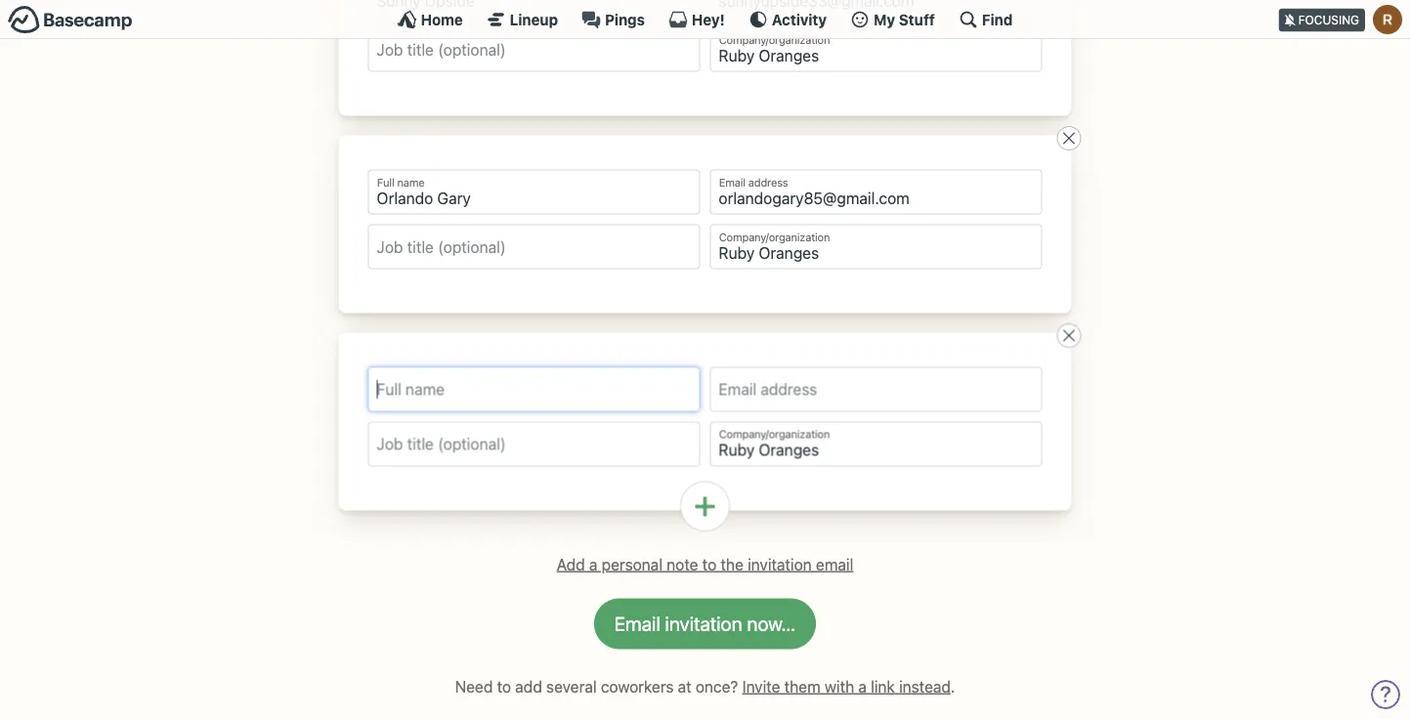 Task type: vqa. For each thing, say whether or not it's contained in the screenshot.
bottom "this"
no



Task type: locate. For each thing, give the bounding box(es) containing it.
stuff
[[899, 11, 936, 28]]

a
[[590, 556, 598, 575], [859, 678, 867, 697]]

1 horizontal spatial a
[[859, 678, 867, 697]]

Job title (optional) text field
[[368, 28, 701, 73], [368, 423, 701, 468]]

Email address email field
[[710, 0, 1043, 18], [710, 170, 1043, 215], [710, 368, 1043, 413]]

to left add
[[497, 678, 511, 697]]

a right add
[[590, 556, 598, 575]]

at
[[678, 678, 692, 697]]

to
[[703, 556, 717, 575], [497, 678, 511, 697]]

coworkers
[[601, 678, 674, 697]]

1 vertical spatial job title (optional) text field
[[368, 423, 701, 468]]

0 vertical spatial company/organization text field
[[710, 225, 1043, 270]]

job title (optional) text field for second company/organization text box from the top of the page
[[368, 423, 701, 468]]

full name
[[377, 177, 425, 190]]

email
[[816, 556, 854, 575]]

need to add several coworkers at once? invite them with a link instead .
[[455, 678, 956, 697]]

add a personal note to the invitation email button
[[549, 551, 862, 580]]

1 full name text field from the top
[[368, 170, 701, 215]]

1 vertical spatial to
[[497, 678, 511, 697]]

0 horizontal spatial to
[[497, 678, 511, 697]]

invitation
[[748, 556, 812, 575]]

to inside button
[[703, 556, 717, 575]]

0 vertical spatial a
[[590, 556, 598, 575]]

3 company/organization from the top
[[720, 429, 831, 442]]

None submit
[[594, 600, 817, 650]]

switch accounts image
[[8, 5, 133, 35]]

0 vertical spatial company/organization
[[720, 34, 831, 47]]

2 vertical spatial email address email field
[[710, 368, 1043, 413]]

main element
[[0, 0, 1411, 39]]

find button
[[959, 10, 1013, 29]]

0 vertical spatial email address email field
[[710, 0, 1043, 18]]

2 vertical spatial company/organization
[[720, 429, 831, 442]]

pings button
[[582, 10, 645, 29]]

my stuff
[[874, 11, 936, 28]]

0 vertical spatial to
[[703, 556, 717, 575]]

my stuff button
[[851, 10, 936, 29]]

Full name text field
[[368, 0, 701, 18]]

hey! button
[[669, 10, 725, 29]]

1 vertical spatial a
[[859, 678, 867, 697]]

1 job title (optional) text field from the top
[[368, 28, 701, 73]]

2 company/organization from the top
[[720, 231, 831, 244]]

0 vertical spatial job title (optional) text field
[[368, 28, 701, 73]]

personal
[[602, 556, 663, 575]]

a inside button
[[590, 556, 598, 575]]

to left the at bottom
[[703, 556, 717, 575]]

Company/organization text field
[[710, 225, 1043, 270], [710, 423, 1043, 468]]

my
[[874, 11, 896, 28]]

add
[[516, 678, 542, 697]]

1 vertical spatial full name text field
[[368, 368, 701, 413]]

1 vertical spatial email address email field
[[710, 170, 1043, 215]]

1 vertical spatial company/organization text field
[[710, 423, 1043, 468]]

add a personal note to the invitation email
[[557, 556, 854, 575]]

0 vertical spatial full name text field
[[368, 170, 701, 215]]

instead
[[900, 678, 951, 697]]

ruby image
[[1374, 5, 1403, 34]]

Full name text field
[[368, 170, 701, 215], [368, 368, 701, 413]]

0 horizontal spatial a
[[590, 556, 598, 575]]

2 job title (optional) text field from the top
[[368, 423, 701, 468]]

the
[[721, 556, 744, 575]]

home link
[[398, 10, 463, 29]]

add
[[557, 556, 585, 575]]

company/organization
[[720, 34, 831, 47], [720, 231, 831, 244], [720, 429, 831, 442]]

a left the link
[[859, 678, 867, 697]]

1 vertical spatial company/organization
[[720, 231, 831, 244]]

them
[[785, 678, 821, 697]]

1 horizontal spatial to
[[703, 556, 717, 575]]

pings
[[605, 11, 645, 28]]



Task type: describe. For each thing, give the bounding box(es) containing it.
need
[[455, 678, 493, 697]]

focusing
[[1299, 13, 1360, 27]]

activity link
[[749, 10, 827, 29]]

2 email address email field from the top
[[710, 170, 1043, 215]]

invite
[[743, 678, 781, 697]]

full
[[377, 177, 395, 190]]

2 full name text field from the top
[[368, 368, 701, 413]]

address
[[749, 177, 789, 190]]

1 email address email field from the top
[[710, 0, 1043, 18]]

note
[[667, 556, 699, 575]]

email
[[720, 177, 746, 190]]

with
[[825, 678, 855, 697]]

once?
[[696, 678, 739, 697]]

.
[[951, 678, 956, 697]]

hey!
[[692, 11, 725, 28]]

3 email address email field from the top
[[710, 368, 1043, 413]]

name
[[398, 177, 425, 190]]

1 company/organization from the top
[[720, 34, 831, 47]]

find
[[983, 11, 1013, 28]]

activity
[[772, 11, 827, 28]]

2 company/organization text field from the top
[[710, 423, 1043, 468]]

Job title (optional) text field
[[368, 225, 701, 270]]

lineup
[[510, 11, 558, 28]]

Company/organization text field
[[710, 28, 1043, 73]]

home
[[421, 11, 463, 28]]

several
[[547, 678, 597, 697]]

invite them with a link instead link
[[743, 678, 951, 697]]

job title (optional) text field for company/organization text field
[[368, 28, 701, 73]]

email address
[[720, 177, 789, 190]]

lineup link
[[487, 10, 558, 29]]

focusing button
[[1280, 0, 1411, 38]]

1 company/organization text field from the top
[[710, 225, 1043, 270]]

link
[[871, 678, 896, 697]]



